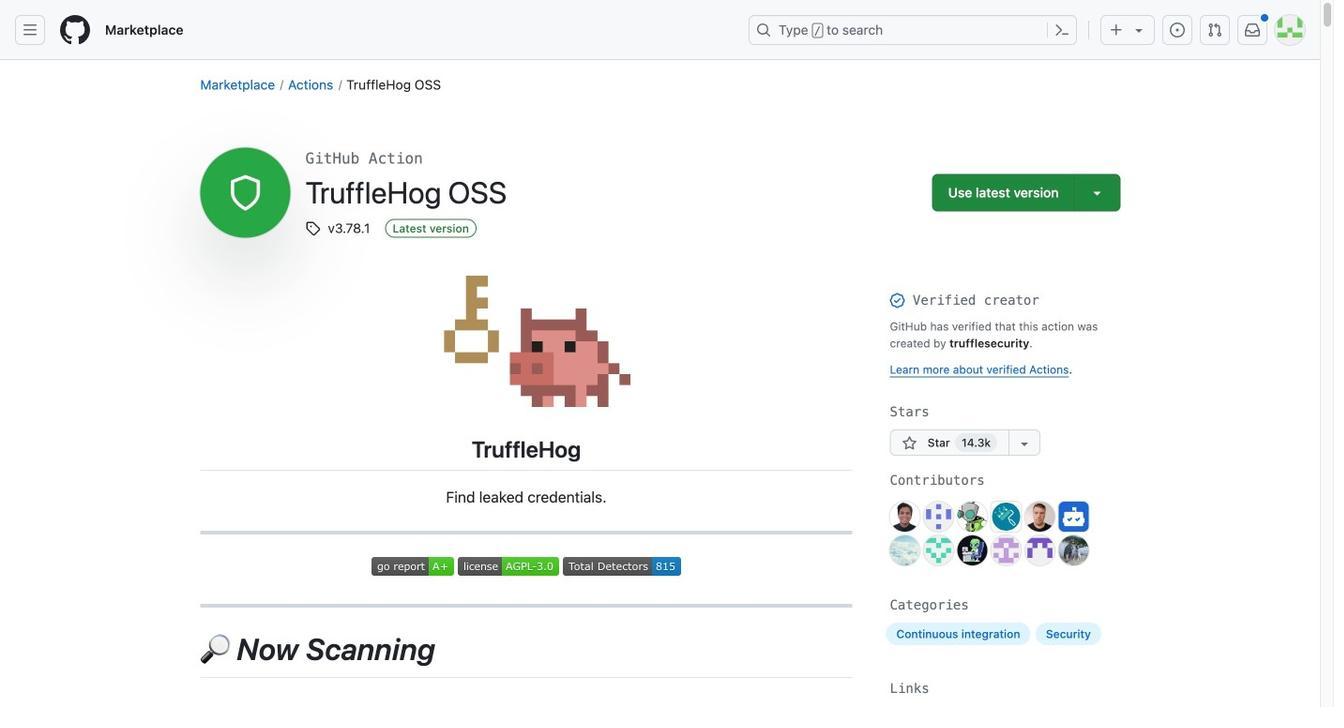 Task type: describe. For each thing, give the bounding box(es) containing it.
@zricethezav image
[[1059, 536, 1089, 566]]

@ladybug0125 image
[[992, 536, 1022, 566]]

license image
[[458, 558, 559, 577]]

homepage image
[[60, 15, 90, 45]]

goreleaser logo image
[[423, 276, 631, 407]]

inbox image
[[1246, 23, 1261, 38]]

@mcastorina image
[[890, 536, 920, 566]]

add this repository to a list image
[[1018, 437, 1033, 452]]

@ahrav image
[[958, 502, 988, 532]]

star image
[[903, 437, 918, 452]]

command palette image
[[1055, 23, 1070, 38]]

@roxanne tampus image
[[924, 502, 954, 532]]



Task type: vqa. For each thing, say whether or not it's contained in the screenshot.
code image
no



Task type: locate. For each thing, give the bounding box(es) containing it.
verified image
[[890, 293, 905, 308]]

go report card image
[[372, 558, 454, 577]]

git pull request image
[[1208, 23, 1223, 38]]

tag image
[[306, 221, 321, 236]]

@dependabot image
[[1059, 502, 1089, 532]]

@dustin decker image
[[1026, 502, 1056, 532]]

@dmarquero image
[[924, 536, 954, 566]]

triangle down image
[[1132, 23, 1147, 38]]

@bill rich image
[[958, 536, 988, 566]]

@rgmz image
[[1026, 536, 1056, 566]]

@renovate image
[[992, 502, 1022, 532]]

total detectors image
[[563, 558, 682, 577]]

@lonmarsdev image
[[890, 502, 920, 532]]

14256 users starred this repository element
[[956, 434, 998, 452]]

choose a version image
[[1090, 185, 1105, 200]]

issue opened image
[[1171, 23, 1186, 38]]



